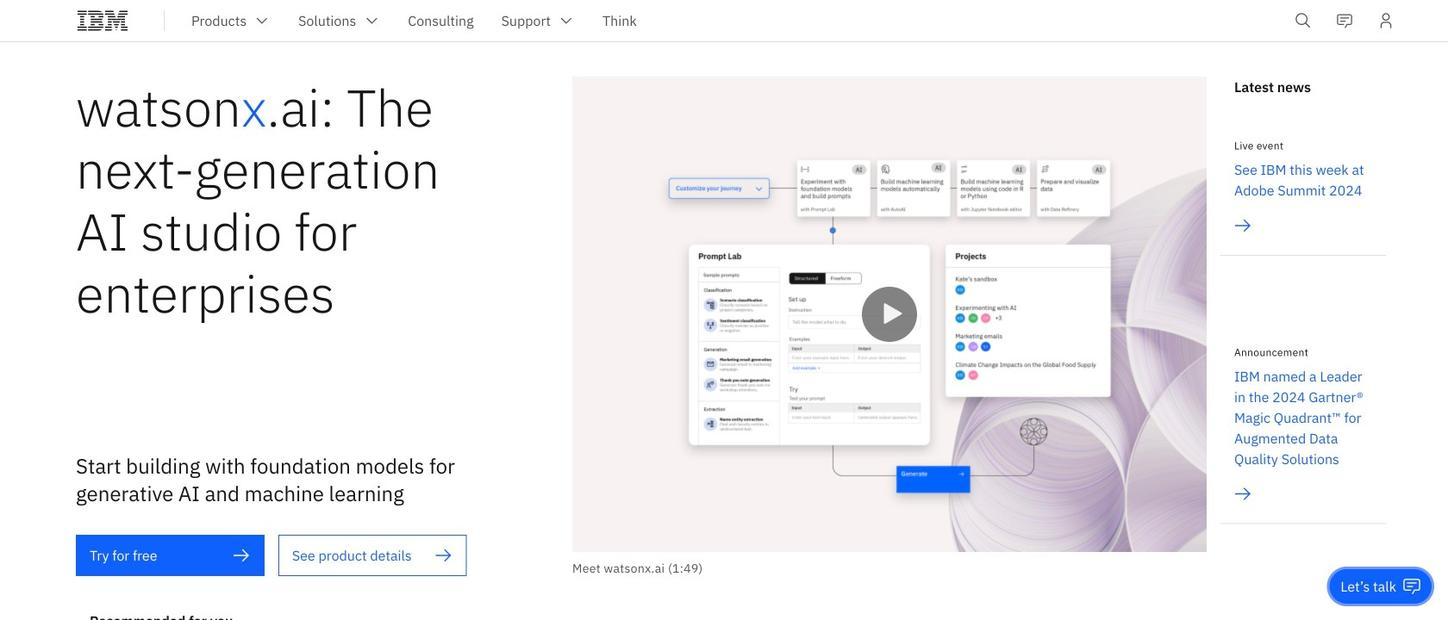 Task type: locate. For each thing, give the bounding box(es) containing it.
let's talk element
[[1341, 578, 1397, 597]]



